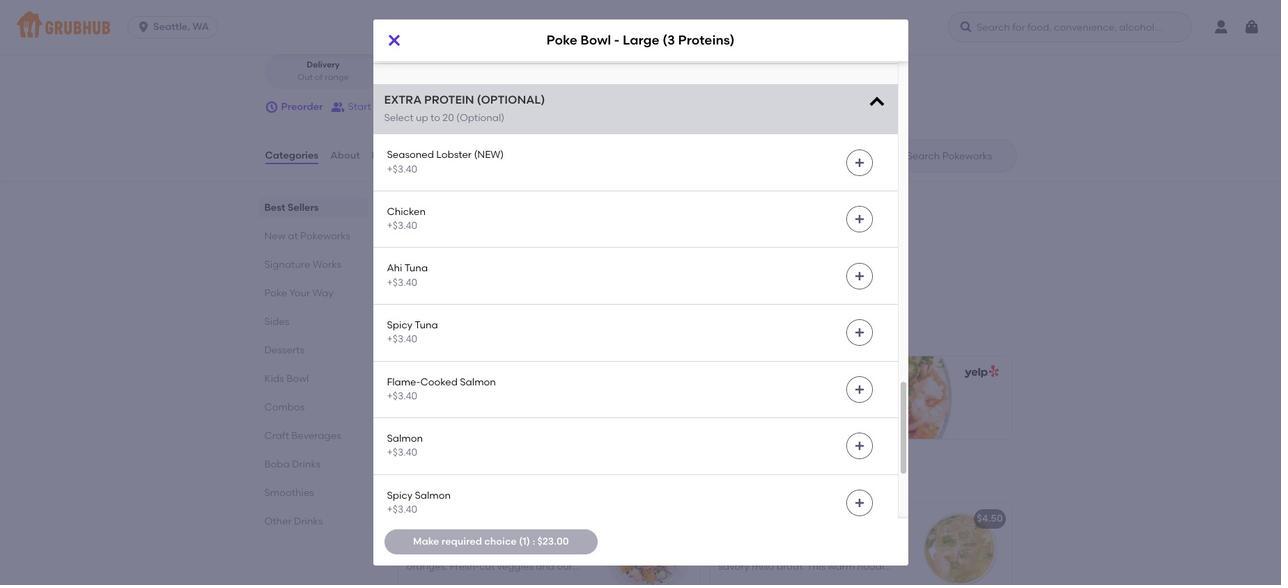 Task type: vqa. For each thing, say whether or not it's contained in the screenshot.
bottommost •
yes



Task type: describe. For each thing, give the bounding box(es) containing it.
sellers for best sellers most ordered on grubhub
[[431, 313, 480, 330]]

savory chicken breast combined with delicate ramen noodles and our savory miso broth. this warm noodle soup is garnished with green onions.
[[719, 533, 892, 586]]

onion crisps
[[619, 39, 679, 51]]

cooked
[[421, 377, 458, 388]]

select
[[384, 112, 414, 124]]

see details
[[409, 277, 462, 289]]

$3
[[409, 219, 420, 231]]

out
[[298, 72, 313, 82]]

bowl for poke bowl - regular (2 proteins) $15.65
[[434, 394, 458, 406]]

0 horizontal spatial new at pokeworks
[[264, 231, 350, 243]]

chicken +$3.40
[[387, 206, 426, 232]]

6.0
[[408, 72, 420, 82]]

shredded nori
[[505, 39, 573, 51]]

0 vertical spatial order
[[560, 25, 582, 35]]

crisps for wonton crisps
[[429, 39, 459, 51]]

and
[[855, 548, 874, 559]]

see details button
[[409, 271, 462, 296]]

more.
[[421, 249, 449, 261]]

drinks for boba drinks
[[292, 459, 321, 471]]

1182
[[433, 3, 452, 15]]

luxe lobster bowl image
[[595, 505, 699, 586]]

ne
[[366, 3, 379, 15]]

best for best sellers
[[264, 202, 285, 214]]

garlic crisps
[[725, 39, 786, 51]]

signature works
[[264, 259, 341, 271]]

proteins) for poke bowl - large (3 proteins) $19.00
[[820, 394, 863, 406]]

grubhub
[[475, 332, 517, 344]]

Search Pokeworks search field
[[905, 150, 1012, 163]]

svg image inside seattle, wa button
[[137, 20, 151, 34]]

20
[[443, 112, 454, 124]]

breast
[[792, 533, 823, 545]]

ahi tuna +$3.40
[[387, 263, 428, 289]]

poke your way
[[264, 288, 333, 300]]

- for poke bowl - large (3 proteins)
[[614, 32, 620, 48]]

option group containing delivery out of range
[[264, 54, 503, 89]]

other drinks
[[264, 516, 323, 528]]

first
[[475, 235, 492, 247]]

poke bowl - large (3 proteins) $19.00
[[721, 394, 863, 422]]

craft
[[264, 431, 289, 442]]

bowl for poke bowl - large (3 proteins) $19.00
[[747, 394, 770, 406]]

pickup
[[431, 60, 459, 70]]

range
[[325, 72, 349, 82]]

off
[[423, 219, 436, 231]]

extra protein (optional) select up to 20 (optional)
[[384, 94, 545, 124]]

best for best sellers most ordered on grubhub
[[395, 313, 428, 330]]

bowl inside "button"
[[470, 514, 493, 526]]

drinks for other drinks
[[294, 516, 323, 528]]

way for bellevue
[[342, 3, 363, 15]]

required
[[442, 536, 482, 548]]

delivery
[[307, 60, 340, 70]]

works
[[313, 259, 341, 271]]

on for off
[[461, 235, 473, 247]]

ramen
[[782, 548, 813, 559]]

poke bowl - regular (2 proteins) $15.65
[[409, 394, 560, 422]]

bowl for poke bowl - large (3 proteins)
[[581, 32, 611, 48]]

combined
[[825, 533, 873, 545]]

details
[[429, 277, 462, 289]]

1 vertical spatial pokeworks
[[451, 472, 531, 489]]

tuna for spicy tuna +$3.40
[[415, 320, 438, 332]]

see
[[409, 277, 427, 289]]

delivery out of range
[[298, 60, 349, 82]]

regular
[[466, 394, 504, 406]]

is
[[744, 576, 751, 586]]

categories button
[[264, 131, 319, 181]]

offer
[[409, 235, 434, 247]]

$23.00
[[538, 536, 569, 548]]

spicy salmon +$3.40
[[387, 490, 451, 516]]

(new)
[[474, 149, 504, 161]]

salmon inside spicy salmon +$3.40
[[415, 490, 451, 502]]

correct order
[[527, 25, 582, 35]]

chicken noodle soup image
[[907, 505, 1011, 586]]

luxe lobster bowl
[[407, 514, 493, 526]]

protein
[[424, 94, 474, 107]]

or
[[409, 249, 419, 261]]

chicken
[[753, 533, 790, 545]]

crisps for garlic crisps
[[756, 39, 786, 51]]

crisps for onion crisps
[[650, 39, 679, 51]]

(425)
[[389, 3, 413, 15]]

categories
[[265, 150, 319, 162]]

• inside pickup 6.0 mi • 10–20 min
[[436, 72, 439, 82]]

poke for poke bowl - large (3 proteins)
[[547, 32, 578, 48]]

way for your
[[312, 288, 333, 300]]

$15.65
[[409, 411, 438, 422]]

seattle, wa button
[[128, 16, 224, 38]]

wonton crisps
[[390, 39, 459, 51]]

miso
[[752, 562, 774, 574]]

broth.
[[777, 562, 805, 574]]

0 horizontal spatial at
[[288, 231, 298, 243]]

sides
[[264, 316, 289, 328]]

large for poke bowl - large (3 proteins) $19.00
[[778, 394, 806, 406]]

noodle
[[858, 562, 890, 574]]

(1)
[[519, 536, 530, 548]]

(optional)
[[456, 112, 505, 124]]

valid
[[436, 235, 458, 247]]

mi
[[423, 72, 433, 82]]

kids bowl
[[264, 373, 309, 385]]

(3 for poke bowl - large (3 proteins)
[[663, 32, 675, 48]]

to
[[431, 112, 440, 124]]

up
[[416, 112, 428, 124]]

green
[[825, 576, 853, 586]]

about
[[330, 150, 360, 162]]

1 horizontal spatial new at pokeworks
[[395, 472, 531, 489]]

$15
[[539, 235, 553, 247]]

+$3.40 inside 'spicy tuna +$3.40'
[[387, 334, 417, 346]]

preorder
[[281, 101, 323, 113]]

orders
[[495, 235, 525, 247]]

+$3.40 inside seasoned lobster (new) +$3.40
[[387, 163, 417, 175]]

(3 for poke bowl - large (3 proteins) $19.00
[[809, 394, 818, 406]]



Task type: locate. For each thing, give the bounding box(es) containing it.
1 crisps from the left
[[429, 39, 459, 51]]

spicy for spicy salmon
[[387, 490, 413, 502]]

1 horizontal spatial of
[[527, 235, 537, 247]]

1 horizontal spatial (3
[[809, 394, 818, 406]]

soup
[[719, 576, 742, 586]]

wonton
[[390, 39, 427, 51]]

main navigation navigation
[[0, 0, 1281, 54]]

0 horizontal spatial new
[[264, 231, 286, 243]]

0 vertical spatial way
[[342, 3, 363, 15]]

0 vertical spatial tuna
[[405, 263, 428, 275]]

:
[[533, 536, 535, 548]]

0 horizontal spatial order
[[404, 101, 430, 113]]

1 horizontal spatial way
[[342, 3, 363, 15]]

of left $15
[[527, 235, 537, 247]]

bowl up make required choice (1) : $23.00 at left
[[470, 514, 493, 526]]

0 horizontal spatial sellers
[[288, 202, 319, 214]]

lobster for luxe
[[431, 514, 467, 526]]

large inside the poke bowl - large (3 proteins) $19.00
[[778, 394, 806, 406]]

222 bellevue way ne • (425) 214-1182
[[282, 3, 452, 15]]

reviews button
[[371, 131, 411, 181]]

craft beverages
[[264, 431, 341, 442]]

1 horizontal spatial order
[[560, 25, 582, 35]]

signature
[[264, 259, 310, 271]]

0 horizontal spatial proteins)
[[518, 394, 560, 406]]

3 +$3.40 from the top
[[387, 277, 417, 289]]

svg image inside preorder button
[[264, 100, 278, 114]]

tuna inside 'spicy tuna +$3.40'
[[415, 320, 438, 332]]

on right ordered
[[461, 332, 473, 344]]

spicy up most
[[387, 320, 413, 332]]

at down best sellers
[[288, 231, 298, 243]]

1 vertical spatial drinks
[[294, 516, 323, 528]]

lobster for seasoned
[[436, 149, 472, 161]]

0 horizontal spatial -
[[460, 394, 464, 406]]

pokeworks up luxe lobster bowl on the left
[[451, 472, 531, 489]]

poke for poke bowl - large (3 proteins) $19.00
[[721, 394, 744, 406]]

1 vertical spatial spicy
[[387, 490, 413, 502]]

(3 inside the poke bowl - large (3 proteins) $19.00
[[809, 394, 818, 406]]

food
[[373, 25, 391, 35]]

garlic
[[725, 39, 754, 51]]

0 horizontal spatial large
[[623, 32, 660, 48]]

start
[[348, 101, 371, 113]]

1 vertical spatial on
[[461, 332, 473, 344]]

1 vertical spatial at
[[432, 472, 448, 489]]

salmon +$3.40
[[387, 434, 423, 459]]

0 vertical spatial new
[[264, 231, 286, 243]]

+$3.40 left ordered
[[387, 334, 417, 346]]

new at pokeworks up signature works
[[264, 231, 350, 243]]

0 vertical spatial pokeworks
[[300, 231, 350, 243]]

promo image
[[577, 229, 628, 280]]

2 +$3.40 from the top
[[387, 220, 417, 232]]

spicy inside spicy salmon +$3.40
[[387, 490, 413, 502]]

1 horizontal spatial pokeworks
[[451, 472, 531, 489]]

+$3.40
[[387, 163, 417, 175], [387, 220, 417, 232], [387, 277, 417, 289], [387, 334, 417, 346], [387, 391, 417, 403], [387, 448, 417, 459], [387, 504, 417, 516]]

1 vertical spatial lobster
[[431, 514, 467, 526]]

way right the your
[[312, 288, 333, 300]]

0 vertical spatial •
[[382, 3, 386, 15]]

1 horizontal spatial crisps
[[650, 39, 679, 51]]

bowl up $19.00 at the right bottom
[[747, 394, 770, 406]]

nori
[[553, 39, 573, 51]]

sellers up ordered
[[431, 313, 480, 330]]

new
[[264, 231, 286, 243], [395, 472, 429, 489]]

$19.00
[[721, 411, 750, 422]]

- inside poke bowl - regular (2 proteins) $15.65
[[460, 394, 464, 406]]

3 crisps from the left
[[756, 39, 786, 51]]

new up spicy salmon +$3.40
[[395, 472, 429, 489]]

warm
[[828, 562, 855, 574]]

2 horizontal spatial crisps
[[756, 39, 786, 51]]

crisps right garlic
[[756, 39, 786, 51]]

+$3.40 inside ahi tuna +$3.40
[[387, 277, 417, 289]]

bowl inside poke bowl - regular (2 proteins) $15.65
[[434, 394, 458, 406]]

drinks
[[292, 459, 321, 471], [294, 516, 323, 528]]

proteins) inside poke bowl - regular (2 proteins) $15.65
[[518, 394, 560, 406]]

bowl inside the poke bowl - large (3 proteins) $19.00
[[747, 394, 770, 406]]

1 vertical spatial way
[[312, 288, 333, 300]]

choice
[[484, 536, 517, 548]]

drinks down the craft beverages
[[292, 459, 321, 471]]

214-
[[415, 3, 433, 15]]

good food
[[348, 25, 391, 35]]

1 horizontal spatial with
[[803, 576, 823, 586]]

4 +$3.40 from the top
[[387, 334, 417, 346]]

(2
[[506, 394, 515, 406]]

0 vertical spatial with
[[719, 548, 738, 559]]

0 vertical spatial best
[[264, 202, 285, 214]]

start group order
[[348, 101, 430, 113]]

0 vertical spatial sellers
[[288, 202, 319, 214]]

bowl for kids bowl
[[287, 373, 309, 385]]

best sellers most ordered on grubhub
[[395, 313, 517, 344]]

luxe lobster bowl button
[[398, 505, 699, 586]]

at
[[288, 231, 298, 243], [432, 472, 448, 489]]

1 horizontal spatial •
[[436, 72, 439, 82]]

new at pokeworks up luxe lobster bowl on the left
[[395, 472, 531, 489]]

order inside button
[[404, 101, 430, 113]]

poke inside poke bowl - regular (2 proteins) $15.65
[[409, 394, 432, 406]]

- for poke bowl - regular (2 proteins) $15.65
[[460, 394, 464, 406]]

poke for poke your way
[[264, 288, 287, 300]]

$4.50
[[977, 514, 1003, 526]]

1 vertical spatial with
[[803, 576, 823, 586]]

poke for poke bowl - regular (2 proteins) $15.65
[[409, 394, 432, 406]]

0 vertical spatial salmon
[[460, 377, 496, 388]]

sellers for best sellers
[[288, 202, 319, 214]]

make required choice (1) : $23.00
[[413, 536, 569, 548]]

svg image
[[137, 20, 151, 34], [386, 32, 402, 49], [587, 40, 598, 51], [693, 40, 704, 51], [854, 328, 865, 339]]

yelp image
[[962, 366, 999, 379]]

0 vertical spatial (3
[[663, 32, 675, 48]]

garnished
[[753, 576, 801, 586]]

salmon up 'luxe' at the left of page
[[415, 490, 451, 502]]

- for poke bowl - large (3 proteins) $19.00
[[772, 394, 776, 406]]

lobster inside "button"
[[431, 514, 467, 526]]

pickup 6.0 mi • 10–20 min
[[408, 60, 481, 82]]

tuna up ordered
[[415, 320, 438, 332]]

spicy tuna +$3.40
[[387, 320, 438, 346]]

on
[[461, 235, 473, 247], [461, 332, 473, 344]]

bowl right kids
[[287, 373, 309, 385]]

reviews
[[372, 150, 411, 162]]

preorder button
[[264, 95, 323, 120]]

way left ne
[[342, 3, 363, 15]]

best sellers
[[264, 202, 319, 214]]

7 +$3.40 from the top
[[387, 504, 417, 516]]

of inside $3 off offer valid on first orders of $15 or more.
[[527, 235, 537, 247]]

this
[[807, 562, 826, 574]]

tuna down or
[[405, 263, 428, 275]]

+$3.40 inside spicy salmon +$3.40
[[387, 504, 417, 516]]

other
[[264, 516, 292, 528]]

bowl right nori
[[581, 32, 611, 48]]

• right ne
[[382, 3, 386, 15]]

+$3.40 down chicken
[[387, 220, 417, 232]]

0 horizontal spatial best
[[264, 202, 285, 214]]

2 horizontal spatial -
[[772, 394, 776, 406]]

0 vertical spatial spicy
[[387, 320, 413, 332]]

+$3.40 inside salmon +$3.40
[[387, 448, 417, 459]]

5 +$3.40 from the top
[[387, 391, 417, 403]]

lobster inside seasoned lobster (new) +$3.40
[[436, 149, 472, 161]]

proteins)
[[678, 32, 735, 48], [518, 394, 560, 406], [820, 394, 863, 406]]

1 vertical spatial new at pokeworks
[[395, 472, 531, 489]]

large
[[623, 32, 660, 48], [778, 394, 806, 406]]

large for poke bowl - large (3 proteins)
[[623, 32, 660, 48]]

sellers down categories button
[[288, 202, 319, 214]]

222 bellevue way ne button
[[281, 2, 380, 17]]

0 vertical spatial on
[[461, 235, 473, 247]]

+$3.40 down ahi
[[387, 277, 417, 289]]

1 +$3.40 from the top
[[387, 163, 417, 175]]

on inside best sellers most ordered on grubhub
[[461, 332, 473, 344]]

+$3.40 inside chicken +$3.40
[[387, 220, 417, 232]]

wa
[[192, 21, 209, 33]]

0 vertical spatial of
[[315, 72, 323, 82]]

1 vertical spatial large
[[778, 394, 806, 406]]

best up most
[[395, 313, 428, 330]]

crisps up pickup
[[429, 39, 459, 51]]

spicy inside 'spicy tuna +$3.40'
[[387, 320, 413, 332]]

onion
[[619, 39, 647, 51]]

desserts
[[264, 345, 304, 357]]

crisps right onion
[[650, 39, 679, 51]]

1 horizontal spatial proteins)
[[678, 32, 735, 48]]

drinks right other
[[294, 516, 323, 528]]

salmon inside flame-cooked salmon +$3.40
[[460, 377, 496, 388]]

0 vertical spatial new at pokeworks
[[264, 231, 350, 243]]

correct
[[527, 25, 558, 35]]

0 horizontal spatial pokeworks
[[300, 231, 350, 243]]

1 horizontal spatial large
[[778, 394, 806, 406]]

make
[[413, 536, 439, 548]]

1 vertical spatial (3
[[809, 394, 818, 406]]

seattle, wa
[[153, 21, 209, 33]]

lobster up required on the bottom of page
[[431, 514, 467, 526]]

bowl
[[581, 32, 611, 48], [287, 373, 309, 385], [434, 394, 458, 406], [747, 394, 770, 406], [470, 514, 493, 526]]

0 vertical spatial drinks
[[292, 459, 321, 471]]

0 horizontal spatial with
[[719, 548, 738, 559]]

1 spicy from the top
[[387, 320, 413, 332]]

spicy up 'luxe' at the left of page
[[387, 490, 413, 502]]

1 horizontal spatial -
[[614, 32, 620, 48]]

onions.
[[855, 576, 889, 586]]

of down delivery
[[315, 72, 323, 82]]

1 vertical spatial order
[[404, 101, 430, 113]]

new up signature
[[264, 231, 286, 243]]

1 vertical spatial new
[[395, 472, 429, 489]]

option group
[[264, 54, 503, 89]]

(optional)
[[477, 94, 545, 107]]

0 horizontal spatial •
[[382, 3, 386, 15]]

pokeworks up works
[[300, 231, 350, 243]]

order up nori
[[560, 25, 582, 35]]

lobster
[[436, 149, 472, 161], [431, 514, 467, 526]]

6 +$3.40 from the top
[[387, 448, 417, 459]]

seasoned lobster (new) +$3.40
[[387, 149, 504, 175]]

+$3.40 down flame-
[[387, 391, 417, 403]]

of inside the delivery out of range
[[315, 72, 323, 82]]

+$3.40 down "$15.65" at left bottom
[[387, 448, 417, 459]]

222
[[282, 3, 298, 15]]

1 vertical spatial tuna
[[415, 320, 438, 332]]

crisps
[[429, 39, 459, 51], [650, 39, 679, 51], [756, 39, 786, 51]]

salmon down "$15.65" at left bottom
[[387, 434, 423, 445]]

lobster left (new)
[[436, 149, 472, 161]]

good
[[348, 25, 371, 35]]

on left the first
[[461, 235, 473, 247]]

smoothies
[[264, 488, 314, 500]]

at up spicy salmon +$3.40
[[432, 472, 448, 489]]

salmon up regular
[[460, 377, 496, 388]]

tuna for ahi tuna +$3.40
[[405, 263, 428, 275]]

proteins) for poke bowl - regular (2 proteins) $15.65
[[518, 394, 560, 406]]

0 horizontal spatial crisps
[[429, 39, 459, 51]]

bowl down the cooked
[[434, 394, 458, 406]]

1 horizontal spatial best
[[395, 313, 428, 330]]

10–20
[[442, 72, 464, 82]]

best inside best sellers most ordered on grubhub
[[395, 313, 428, 330]]

1 vertical spatial of
[[527, 235, 537, 247]]

proteins) inside the poke bowl - large (3 proteins) $19.00
[[820, 394, 863, 406]]

luxe
[[407, 514, 429, 526]]

on inside $3 off offer valid on first orders of $15 or more.
[[461, 235, 473, 247]]

• right 'mi' on the left top of page
[[436, 72, 439, 82]]

sellers inside best sellers most ordered on grubhub
[[431, 313, 480, 330]]

kids
[[264, 373, 284, 385]]

0 horizontal spatial of
[[315, 72, 323, 82]]

svg image
[[1244, 19, 1260, 36], [959, 20, 973, 34], [867, 93, 887, 112], [264, 100, 278, 114], [854, 157, 865, 168], [854, 214, 865, 225], [854, 271, 865, 282], [854, 385, 865, 396], [854, 441, 865, 453], [854, 498, 865, 509]]

sellers
[[288, 202, 319, 214], [431, 313, 480, 330]]

0 vertical spatial lobster
[[436, 149, 472, 161]]

people icon image
[[331, 100, 345, 114]]

tuna inside ahi tuna +$3.40
[[405, 263, 428, 275]]

1 vertical spatial best
[[395, 313, 428, 330]]

search icon image
[[885, 148, 901, 164]]

0 horizontal spatial (3
[[663, 32, 675, 48]]

1 vertical spatial salmon
[[387, 434, 423, 445]]

with down 'this'
[[803, 576, 823, 586]]

- inside the poke bowl - large (3 proteins) $19.00
[[772, 394, 776, 406]]

proteins) for poke bowl - large (3 proteins)
[[678, 32, 735, 48]]

0 vertical spatial at
[[288, 231, 298, 243]]

0 vertical spatial large
[[623, 32, 660, 48]]

1 vertical spatial •
[[436, 72, 439, 82]]

2 crisps from the left
[[650, 39, 679, 51]]

2 vertical spatial salmon
[[415, 490, 451, 502]]

on for sellers
[[461, 332, 473, 344]]

bellevue
[[301, 3, 340, 15]]

2 spicy from the top
[[387, 490, 413, 502]]

+$3.40 inside flame-cooked salmon +$3.40
[[387, 391, 417, 403]]

savory
[[719, 533, 751, 545]]

0 horizontal spatial way
[[312, 288, 333, 300]]

ahi
[[387, 263, 402, 275]]

2 horizontal spatial proteins)
[[820, 394, 863, 406]]

+$3.40 down the seasoned
[[387, 163, 417, 175]]

pokeworks
[[300, 231, 350, 243], [451, 472, 531, 489]]

tuna
[[405, 263, 428, 275], [415, 320, 438, 332]]

chicken
[[387, 206, 426, 218]]

+$3.40 up make at bottom
[[387, 504, 417, 516]]

1 horizontal spatial sellers
[[431, 313, 480, 330]]

delicate
[[741, 548, 780, 559]]

about button
[[330, 131, 361, 181]]

best down categories button
[[264, 202, 285, 214]]

1 vertical spatial sellers
[[431, 313, 480, 330]]

order left to
[[404, 101, 430, 113]]

noodles
[[815, 548, 853, 559]]

spicy for spicy tuna
[[387, 320, 413, 332]]

poke bowl - large (3 proteins)
[[547, 32, 735, 48]]

poke inside the poke bowl - large (3 proteins) $19.00
[[721, 394, 744, 406]]

1 horizontal spatial new
[[395, 472, 429, 489]]

1 horizontal spatial at
[[432, 472, 448, 489]]

$3 off offer valid on first orders of $15 or more.
[[409, 219, 553, 261]]

with up savory
[[719, 548, 738, 559]]

our
[[876, 548, 892, 559]]



